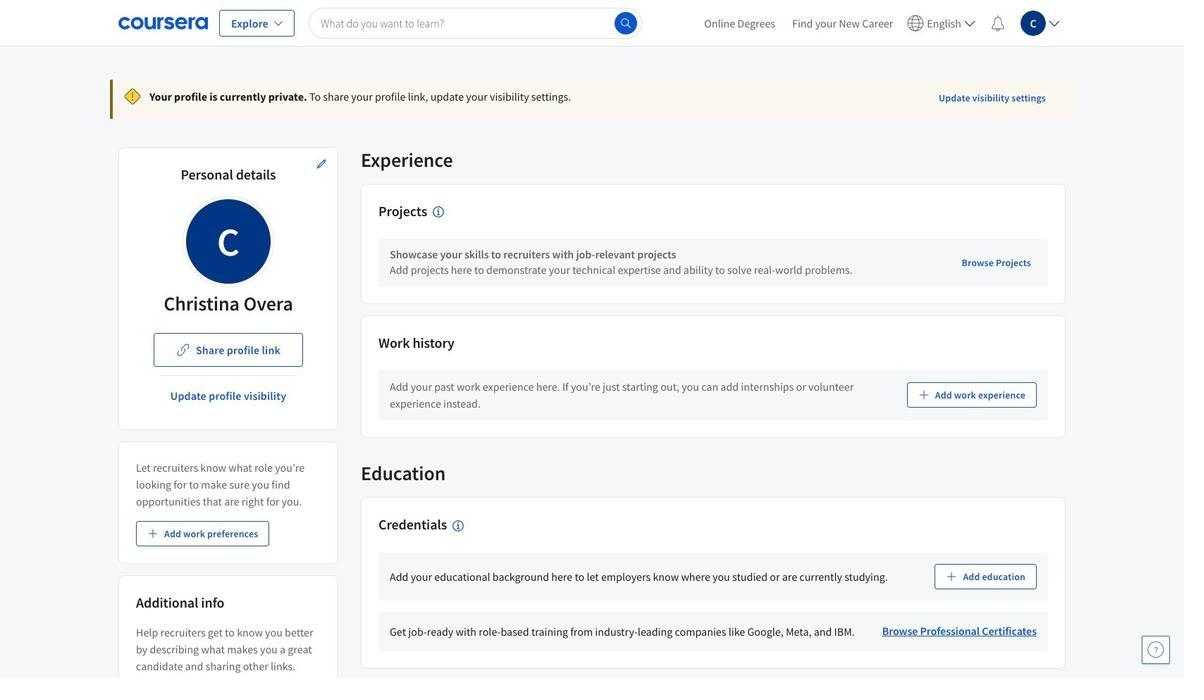 Task type: describe. For each thing, give the bounding box(es) containing it.
information about credentials section image
[[453, 521, 464, 532]]

information about the projects section image
[[433, 207, 444, 218]]



Task type: vqa. For each thing, say whether or not it's contained in the screenshot.
the left More
no



Task type: locate. For each thing, give the bounding box(es) containing it.
What do you want to learn? text field
[[309, 7, 642, 38]]

menu
[[696, 0, 1066, 46]]

None search field
[[309, 7, 642, 38]]

coursera image
[[118, 12, 208, 34]]

help center image
[[1148, 642, 1165, 659]]

edit personal details. image
[[316, 159, 327, 170]]



